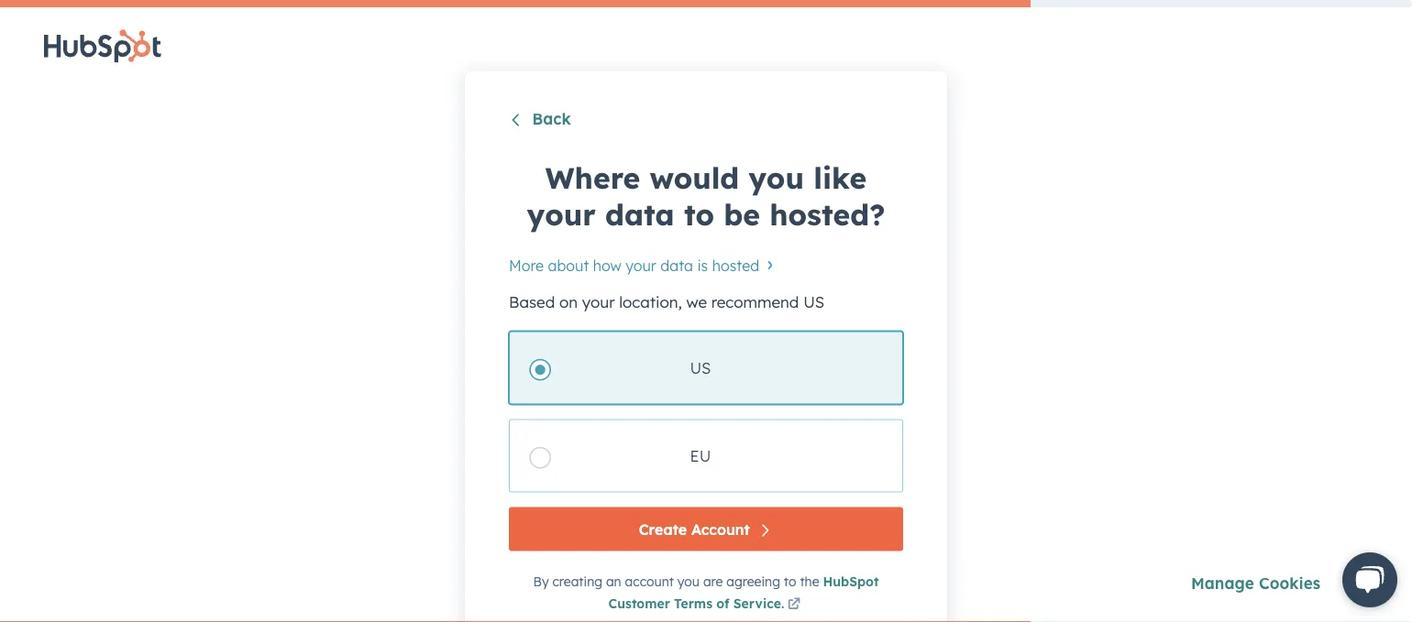 Task type: vqa. For each thing, say whether or not it's contained in the screenshot.
first Press to sort. icon from the right
no



Task type: locate. For each thing, give the bounding box(es) containing it.
back
[[532, 109, 571, 128]]

recommend
[[711, 292, 799, 312]]

data up more about how your data is hosted
[[605, 196, 675, 233]]

your right on
[[582, 292, 615, 312]]

you left like
[[749, 159, 804, 196]]

0 horizontal spatial to
[[684, 196, 714, 233]]

manage cookies
[[1191, 574, 1320, 594]]

0 vertical spatial to
[[684, 196, 714, 233]]

US radio
[[509, 332, 903, 405]]

data left is
[[660, 256, 693, 275]]

0 vertical spatial you
[[749, 159, 804, 196]]

chat widget region
[[1320, 535, 1412, 623]]

create account button
[[509, 508, 903, 552]]

your
[[527, 196, 596, 233], [626, 256, 656, 275], [582, 292, 615, 312]]

1 horizontal spatial to
[[784, 574, 796, 590]]

us down we
[[690, 358, 711, 378]]

where
[[545, 159, 640, 196]]

to left be
[[684, 196, 714, 233]]

terms
[[674, 596, 712, 612]]

1 vertical spatial us
[[690, 358, 711, 378]]

1 vertical spatial data
[[660, 256, 693, 275]]

you up the terms
[[677, 574, 700, 590]]

manage cookies link
[[1191, 574, 1320, 594]]

your up about
[[527, 196, 596, 233]]

link opens in a new window image
[[788, 597, 800, 613]]

1 horizontal spatial you
[[749, 159, 804, 196]]

account
[[625, 574, 674, 590]]

data inside "dropdown button"
[[660, 256, 693, 275]]

0 horizontal spatial us
[[690, 358, 711, 378]]

service.
[[733, 596, 784, 612]]

is
[[697, 256, 708, 275]]

2 vertical spatial your
[[582, 292, 615, 312]]

on
[[559, 292, 578, 312]]

manage
[[1191, 574, 1254, 594]]

by
[[533, 574, 549, 590]]

hubspot customer terms of service.
[[608, 574, 879, 612]]

your inside "dropdown button"
[[626, 256, 656, 275]]

your right how
[[626, 256, 656, 275]]

EU radio
[[509, 420, 903, 493]]

link opens in a new window image
[[788, 599, 800, 612]]

1 vertical spatial you
[[677, 574, 700, 590]]

based
[[509, 292, 555, 312]]

1 vertical spatial your
[[626, 256, 656, 275]]

we
[[686, 292, 707, 312]]

us
[[803, 292, 824, 312], [690, 358, 711, 378]]

caret image
[[768, 260, 773, 271]]

like
[[813, 159, 867, 196]]

based on your location, we recommend us
[[509, 292, 824, 312]]

1 vertical spatial to
[[784, 574, 796, 590]]

cookies
[[1259, 574, 1320, 594]]

us right recommend
[[803, 292, 824, 312]]

to
[[684, 196, 714, 233], [784, 574, 796, 590]]

data
[[605, 196, 675, 233], [660, 256, 693, 275]]

customer
[[608, 596, 670, 612]]

0 vertical spatial your
[[527, 196, 596, 233]]

you
[[749, 159, 804, 196], [677, 574, 700, 590]]

of
[[716, 596, 729, 612]]

1 horizontal spatial us
[[803, 292, 824, 312]]

by creating an account you are agreeing to the
[[533, 574, 823, 590]]

0 vertical spatial data
[[605, 196, 675, 233]]

0 vertical spatial us
[[803, 292, 824, 312]]

hubspot customer terms of service. link
[[608, 574, 879, 613]]

be
[[724, 196, 760, 233]]

to left the
[[784, 574, 796, 590]]



Task type: describe. For each thing, give the bounding box(es) containing it.
location,
[[619, 292, 682, 312]]

hubspot
[[823, 574, 879, 590]]

hosted
[[712, 256, 759, 275]]

more about how your data is hosted button
[[509, 247, 885, 284]]

would
[[650, 159, 739, 196]]

your inside where would you like your data to be hosted?
[[527, 196, 596, 233]]

where would you like your data to be hosted?
[[527, 159, 885, 233]]

you inside where would you like your data to be hosted?
[[749, 159, 804, 196]]

agreeing
[[726, 574, 780, 590]]

the
[[800, 574, 819, 590]]

more about how your data is hosted
[[509, 256, 759, 275]]

about
[[548, 256, 589, 275]]

hosted?
[[770, 196, 885, 233]]

to inside where would you like your data to be hosted?
[[684, 196, 714, 233]]

step 8 of 10 progress bar
[[0, 0, 1031, 7]]

data inside where would you like your data to be hosted?
[[605, 196, 675, 233]]

how
[[593, 256, 621, 275]]

hubspot image
[[44, 29, 161, 63]]

are
[[703, 574, 723, 590]]

create account
[[639, 520, 750, 539]]

us inside radio
[[690, 358, 711, 378]]

more
[[509, 256, 544, 275]]

back button
[[509, 109, 571, 132]]

account
[[691, 520, 750, 539]]

an
[[606, 574, 621, 590]]

0 horizontal spatial you
[[677, 574, 700, 590]]

creating
[[552, 574, 602, 590]]

eu
[[690, 446, 711, 466]]

create
[[639, 520, 687, 539]]



